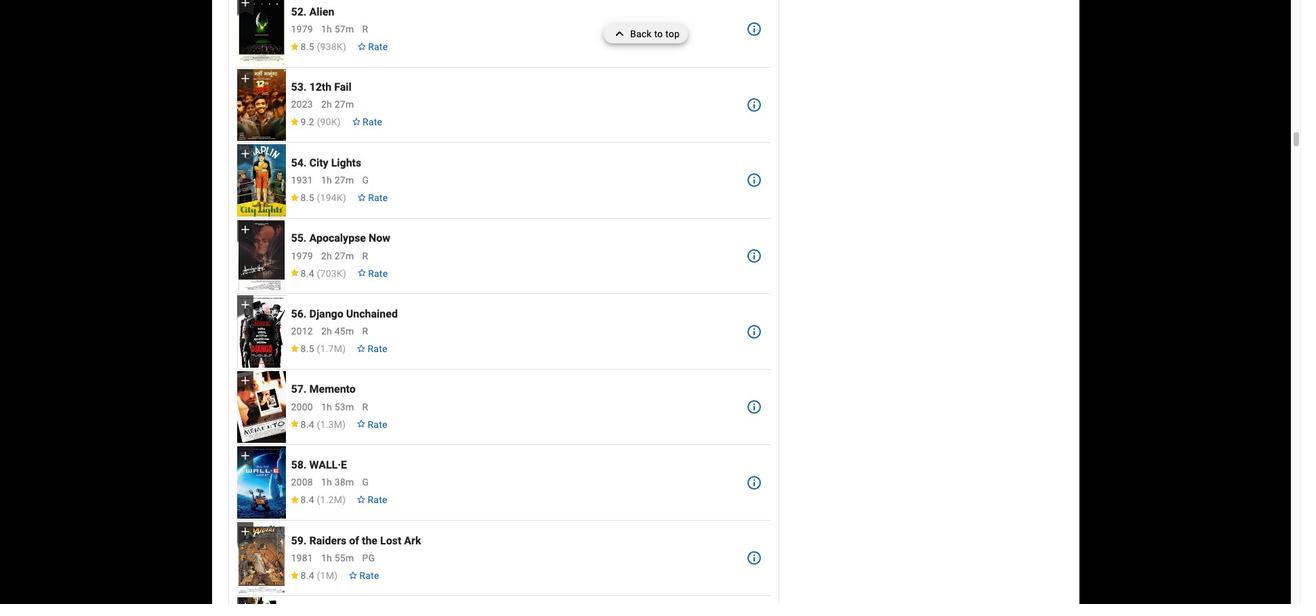 Task type: describe. For each thing, give the bounding box(es) containing it.
rate button for 12th
[[346, 110, 388, 135]]

2h for apocalypse
[[321, 251, 332, 261]]

1h 57m
[[321, 24, 354, 35]]

1h for alien
[[321, 24, 332, 35]]

55m
[[335, 553, 354, 564]]

1h 53m
[[321, 402, 354, 413]]

5 add image from the top
[[238, 601, 252, 605]]

see more information about 12th fail image
[[746, 97, 763, 113]]

back
[[630, 28, 652, 39]]

expand less image
[[611, 24, 630, 43]]

1h 27m
[[321, 175, 354, 186]]

) for wall·e
[[342, 495, 346, 506]]

see more information about alien image
[[746, 21, 763, 38]]

1.2m
[[320, 495, 342, 506]]

harrison ford, karen allen, paul freeman, wolf kahler, ronald lacey, and terry richards in raiders of the lost ark (1981) image
[[237, 523, 286, 595]]

53. 12th fail link
[[291, 81, 352, 94]]

group for 56. django unchained
[[237, 296, 286, 368]]

8.5 ( 194k )
[[301, 193, 346, 203]]

alien
[[309, 5, 334, 18]]

rate for 56. django unchained
[[368, 344, 388, 355]]

see more information about memento image
[[746, 399, 763, 416]]

1979 for 52.
[[291, 24, 313, 35]]

8.4 ( 1.3m )
[[301, 419, 346, 430]]

star border inline image for apocalypse
[[357, 269, 367, 277]]

8.4 ( 1.2m )
[[301, 495, 346, 506]]

back to top button
[[603, 24, 688, 43]]

now
[[369, 232, 391, 245]]

52.
[[291, 5, 307, 18]]

8.5 ( 938k )
[[301, 41, 346, 52]]

star border inline image for raiders
[[349, 572, 358, 579]]

56.
[[291, 308, 307, 321]]

star inline image for 53.
[[290, 118, 299, 126]]

add image for 57. memento
[[238, 374, 252, 388]]

add image for 52.
[[238, 0, 252, 10]]

1m
[[320, 571, 334, 582]]

27m for lights
[[335, 175, 354, 186]]

57m
[[335, 24, 354, 35]]

see more information about django unchained image
[[746, 324, 763, 340]]

1h for memento
[[321, 402, 332, 413]]

rate button for alien
[[352, 35, 393, 59]]

) for memento
[[342, 419, 346, 430]]

8.4 for 59.
[[301, 571, 314, 582]]

star border inline image for alien
[[357, 43, 367, 50]]

rate button for wall·e
[[351, 488, 393, 513]]

55. apocalypse now
[[291, 232, 391, 245]]

52. alien link
[[291, 5, 334, 18]]

45m
[[335, 326, 354, 337]]

55.
[[291, 232, 307, 245]]

) for django
[[342, 344, 346, 355]]

rate button for raiders
[[343, 564, 385, 588]]

9.2
[[301, 117, 314, 128]]

2008
[[291, 477, 313, 488]]

57.
[[291, 383, 307, 396]]

) for alien
[[343, 41, 346, 52]]

back to top
[[630, 28, 680, 39]]

59. raiders of the lost ark link
[[291, 535, 421, 548]]

56. django unchained link
[[291, 308, 398, 321]]

star inline image for 59.
[[290, 572, 299, 579]]

imdb rating: 8.4 element for wall·e
[[290, 495, 346, 506]]

g for 54. city lights
[[362, 175, 369, 186]]

memento
[[309, 383, 356, 396]]

rate for 52. alien
[[368, 41, 388, 52]]

guy pearce and carrie-anne moss in memento (2000) image
[[237, 371, 286, 444]]

1981
[[291, 553, 313, 564]]

imdb rating: 8.5 element for alien
[[290, 41, 346, 52]]

star border inline image for memento
[[357, 421, 366, 428]]

martina gedeck, sebastian koch, and ulrich mühe in the lives of others (2006) image
[[237, 598, 286, 605]]

g for 58. wall·e
[[362, 477, 369, 488]]

add image for 55. apocalypse now
[[238, 223, 252, 236]]

lost
[[380, 535, 402, 547]]

27m for now
[[335, 251, 354, 261]]

( for alien
[[317, 41, 320, 52]]

90k
[[320, 117, 337, 128]]

imdb rating: 8.5 element for django
[[290, 344, 346, 355]]

2h 27m for apocalypse
[[321, 251, 354, 261]]

54. city lights link
[[291, 156, 362, 169]]

8.4 ( 703k )
[[301, 268, 346, 279]]

1h 38m
[[321, 477, 354, 488]]

rate button for memento
[[351, 413, 393, 437]]

see more information about wall·e image
[[746, 475, 763, 491]]

rate button for city
[[352, 186, 393, 210]]

alien (1979) image
[[237, 0, 286, 65]]

52. alien
[[291, 5, 334, 18]]

fail
[[334, 81, 352, 94]]

add image for 53. 12th fail
[[238, 72, 252, 85]]

8.5 for 56.
[[301, 344, 314, 355]]

( for wall·e
[[317, 495, 320, 506]]

59.
[[291, 535, 307, 547]]

9.2 ( 90k )
[[301, 117, 341, 128]]

1h for raiders
[[321, 553, 332, 564]]

see more information about city lights image
[[746, 172, 763, 189]]

imdb rating: 8.5 element for city
[[290, 193, 346, 203]]

) for 12th
[[337, 117, 341, 128]]

1h for city
[[321, 175, 332, 186]]

2h 27m for 12th
[[321, 99, 354, 110]]

rate for 59. raiders of the lost ark
[[360, 571, 379, 582]]

( for django
[[317, 344, 320, 355]]

group for 58. wall·e
[[237, 447, 286, 519]]

to
[[654, 28, 663, 39]]

1.3m
[[320, 419, 342, 430]]

add image for 59.
[[238, 525, 252, 539]]

star inline image for 54.
[[290, 194, 299, 201]]

wall·e
[[309, 459, 347, 472]]



Task type: locate. For each thing, give the bounding box(es) containing it.
2h
[[321, 99, 332, 110], [321, 251, 332, 261], [321, 326, 332, 337]]

group left 52.
[[237, 0, 286, 65]]

r for memento
[[362, 402, 368, 413]]

3 ( from the top
[[317, 193, 320, 203]]

group left '2012'
[[237, 296, 286, 368]]

3 imdb rating: 8.4 element from the top
[[290, 495, 346, 506]]

1h
[[321, 24, 332, 35], [321, 175, 332, 186], [321, 402, 332, 413], [321, 477, 332, 488], [321, 553, 332, 564]]

star border inline image right 1.3m
[[357, 421, 366, 428]]

2h 27m
[[321, 99, 354, 110], [321, 251, 354, 261]]

2023
[[291, 99, 313, 110]]

star border inline image right 90k at the top
[[352, 118, 361, 126]]

2h 45m
[[321, 326, 354, 337]]

4 star inline image from the top
[[290, 421, 299, 428]]

rate
[[368, 41, 388, 52], [363, 117, 383, 128], [368, 193, 388, 203], [368, 268, 388, 279], [368, 344, 388, 355], [368, 419, 388, 430], [368, 495, 388, 506], [360, 571, 379, 582]]

2h 27m down fail
[[321, 99, 354, 110]]

star inline image left 8.4 ( 703k )
[[290, 269, 299, 277]]

star border inline image for unchained
[[357, 345, 366, 353]]

2 star inline image from the top
[[290, 194, 299, 201]]

1 star inline image from the top
[[290, 43, 299, 50]]

r down unchained
[[362, 326, 368, 337]]

1 2h from the top
[[321, 99, 332, 110]]

rate right 90k at the top
[[363, 117, 383, 128]]

rate button right 90k at the top
[[346, 110, 388, 135]]

star border inline image right 1.2m
[[357, 496, 366, 504]]

1h down 54. city lights link
[[321, 175, 332, 186]]

1h down wall·e on the bottom left of page
[[321, 477, 332, 488]]

see more information about apocalypse now image
[[746, 248, 763, 264]]

r for alien
[[362, 24, 368, 35]]

add image
[[238, 72, 252, 85], [238, 147, 252, 161], [238, 223, 252, 236], [238, 374, 252, 388], [238, 601, 252, 605]]

add image for 56.
[[238, 298, 252, 312]]

2 2h 27m from the top
[[321, 251, 354, 261]]

city
[[309, 156, 329, 169]]

add image for 54. city lights
[[238, 147, 252, 161]]

rate for 58. wall·e
[[368, 495, 388, 506]]

1 1979 from the top
[[291, 24, 313, 35]]

of
[[349, 535, 359, 547]]

1979 down 55.
[[291, 251, 313, 261]]

4 1h from the top
[[321, 477, 332, 488]]

53.
[[291, 81, 307, 94]]

top
[[666, 28, 680, 39]]

2h up 8.4 ( 703k )
[[321, 251, 332, 261]]

1h 55m
[[321, 553, 354, 564]]

pg
[[362, 553, 375, 564]]

group for 59. raiders of the lost ark
[[237, 523, 286, 595]]

57. memento
[[291, 383, 356, 396]]

) for apocalypse
[[343, 268, 346, 279]]

4 imdb rating: 8.4 element from the top
[[290, 571, 338, 582]]

1 imdb rating: 8.4 element from the top
[[290, 268, 346, 279]]

) for city
[[343, 193, 346, 203]]

8.4 for 58.
[[301, 495, 314, 506]]

1 vertical spatial 27m
[[335, 175, 354, 186]]

9 group from the top
[[237, 598, 286, 605]]

) down 57m
[[343, 41, 346, 52]]

2 imdb rating: 8.5 element from the top
[[290, 193, 346, 203]]

) down 53m
[[342, 419, 346, 430]]

12th
[[309, 81, 332, 94]]

star border inline image for city
[[357, 194, 367, 201]]

imdb rating: 8.4 element
[[290, 268, 346, 279], [290, 419, 346, 430], [290, 495, 346, 506], [290, 571, 338, 582]]

3 1h from the top
[[321, 402, 332, 413]]

rate up the
[[368, 495, 388, 506]]

4 8.4 from the top
[[301, 571, 314, 582]]

0 vertical spatial 27m
[[335, 99, 354, 110]]

marlon brando and martin sheen in apocalypse now (1979) image
[[237, 220, 286, 292]]

star inline image down the 2000
[[290, 421, 299, 428]]

group down harrison ford, karen allen, paul freeman, wolf kahler, ronald lacey, and terry richards in raiders of the lost ark (1981) image in the bottom of the page
[[237, 598, 286, 605]]

8.4 ( 1m )
[[301, 571, 338, 582]]

star border inline image right 194k
[[357, 194, 367, 201]]

53m
[[335, 402, 354, 413]]

8.5 ( 1.7m )
[[301, 344, 346, 355]]

unchained
[[346, 308, 398, 321]]

2h up 90k at the top
[[321, 99, 332, 110]]

rate down pg
[[360, 571, 379, 582]]

4 add image from the top
[[238, 525, 252, 539]]

2 r from the top
[[362, 251, 368, 261]]

2 27m from the top
[[335, 175, 354, 186]]

add image down 12th fail (2023) image
[[238, 147, 252, 161]]

58. wall·e link
[[291, 459, 347, 472]]

) down 45m
[[342, 344, 346, 355]]

55. apocalypse now link
[[291, 232, 391, 245]]

0 vertical spatial imdb rating: 8.5 element
[[290, 41, 346, 52]]

1 r from the top
[[362, 24, 368, 35]]

imdb rating: 8.5 element down 1931
[[290, 193, 346, 203]]

rate button right 194k
[[352, 186, 393, 210]]

rate up now
[[368, 193, 388, 203]]

54.
[[291, 156, 307, 169]]

add image left 52.
[[238, 0, 252, 10]]

2 group from the top
[[237, 69, 286, 141]]

1 vertical spatial star inline image
[[290, 194, 299, 201]]

( for raiders
[[317, 571, 320, 582]]

r right 57m
[[362, 24, 368, 35]]

)
[[343, 41, 346, 52], [337, 117, 341, 128], [343, 193, 346, 203], [343, 268, 346, 279], [342, 344, 346, 355], [342, 419, 346, 430], [342, 495, 346, 506], [334, 571, 338, 582]]

rate right 938k
[[368, 41, 388, 52]]

0 vertical spatial star border inline image
[[352, 118, 361, 126]]

g right 38m
[[362, 477, 369, 488]]

rate right 1.3m
[[368, 419, 388, 430]]

add image down guy pearce and carrie-anne moss in memento (2000) image
[[238, 450, 252, 463]]

2h down django
[[321, 326, 332, 337]]

1 vertical spatial 2h
[[321, 251, 332, 261]]

imdb rating: 8.4 element down 2008
[[290, 495, 346, 506]]

add image down charles chaplin in city lights (1931) image
[[238, 223, 252, 236]]

7 ( from the top
[[317, 495, 320, 506]]

57. memento link
[[291, 383, 356, 396]]

see more information about raiders of the lost ark image
[[746, 551, 763, 567]]

5 star inline image from the top
[[290, 572, 299, 579]]

1h left 57m
[[321, 24, 332, 35]]

g
[[362, 175, 369, 186], [362, 477, 369, 488]]

1 vertical spatial 2h 27m
[[321, 251, 354, 261]]

0 vertical spatial 1979
[[291, 24, 313, 35]]

imdb rating: 8.5 element
[[290, 41, 346, 52], [290, 193, 346, 203], [290, 344, 346, 355]]

1h down raiders
[[321, 553, 332, 564]]

56. django unchained
[[291, 308, 398, 321]]

add image
[[238, 0, 252, 10], [238, 298, 252, 312], [238, 450, 252, 463], [238, 525, 252, 539]]

add image for 58.
[[238, 450, 252, 463]]

8 group from the top
[[237, 523, 286, 595]]

5 1h from the top
[[321, 553, 332, 564]]

add image down wall·e (2008) image
[[238, 525, 252, 539]]

( for apocalypse
[[317, 268, 320, 279]]

1 vertical spatial star border inline image
[[357, 345, 366, 353]]

star inline image for 55.
[[290, 269, 299, 277]]

add image down harrison ford, karen allen, paul freeman, wolf kahler, ronald lacey, and terry richards in raiders of the lost ark (1981) image in the bottom of the page
[[238, 601, 252, 605]]

0 vertical spatial g
[[362, 175, 369, 186]]

1 group from the top
[[237, 0, 286, 65]]

1 27m from the top
[[335, 99, 354, 110]]

star border inline image right 703k
[[357, 269, 367, 277]]

star inline image inside imdb rating: 8.5 element
[[290, 194, 299, 201]]

rate button down unchained
[[351, 337, 393, 361]]

star inline image for 52.
[[290, 43, 299, 50]]

8.4 down the 2000
[[301, 419, 314, 430]]

rate button down now
[[352, 261, 393, 286]]

4 group from the top
[[237, 220, 286, 292]]

imdb rating: 8.4 element for apocalypse
[[290, 268, 346, 279]]

charles chaplin in city lights (1931) image
[[237, 145, 286, 217]]

4 ( from the top
[[317, 268, 320, 279]]

5 group from the top
[[237, 296, 286, 368]]

star inline image for 56.
[[290, 345, 299, 353]]

rate for 53. 12th fail
[[363, 117, 383, 128]]

group for 55. apocalypse now
[[237, 220, 286, 292]]

3 8.5 from the top
[[301, 344, 314, 355]]

imdb rating: 8.4 element down 55.
[[290, 268, 346, 279]]

1 vertical spatial 8.5
[[301, 193, 314, 203]]

3 group from the top
[[237, 145, 286, 217]]

star inline image for 57.
[[290, 421, 299, 428]]

apocalypse
[[309, 232, 366, 245]]

leonardo dicaprio, jamie foxx, and christoph waltz in django unchained (2012) image
[[237, 296, 286, 368]]

rate button right 1.3m
[[351, 413, 393, 437]]

group left 55.
[[237, 220, 286, 292]]

27m
[[335, 99, 354, 110], [335, 175, 354, 186], [335, 251, 354, 261]]

r
[[362, 24, 368, 35], [362, 251, 368, 261], [362, 326, 368, 337], [362, 402, 368, 413]]

r for django
[[362, 326, 368, 337]]

imdb rating: 8.4 element for raiders
[[290, 571, 338, 582]]

) down '1h 55m'
[[334, 571, 338, 582]]

1 vertical spatial g
[[362, 477, 369, 488]]

3 2h from the top
[[321, 326, 332, 337]]

group left 1931
[[237, 145, 286, 217]]

8.4 left 703k
[[301, 268, 314, 279]]

rate for 54. city lights
[[368, 193, 388, 203]]

1 ( from the top
[[317, 41, 320, 52]]

imdb rating: 8.4 element down the 2000
[[290, 419, 346, 430]]

2 1h from the top
[[321, 175, 332, 186]]

add image down leonardo dicaprio, jamie foxx, and christoph waltz in django unchained (2012) image
[[238, 374, 252, 388]]

2 vertical spatial imdb rating: 8.5 element
[[290, 344, 346, 355]]

4 add image from the top
[[238, 374, 252, 388]]

2 g from the top
[[362, 477, 369, 488]]

rate button down the
[[343, 564, 385, 588]]

1 2h 27m from the top
[[321, 99, 354, 110]]

8.5 left 938k
[[301, 41, 314, 52]]

wall·e (2008) image
[[237, 447, 286, 519]]

58. wall·e
[[291, 459, 347, 472]]

1 add image from the top
[[238, 72, 252, 85]]

star inline image down 1931
[[290, 194, 299, 201]]

27m for fail
[[335, 99, 354, 110]]

imdb rating: 9.2 element
[[290, 117, 341, 128]]

3 star inline image from the top
[[290, 345, 299, 353]]

rate for 55. apocalypse now
[[368, 268, 388, 279]]

194k
[[320, 193, 343, 203]]

the
[[362, 535, 378, 547]]

1979 down 52.
[[291, 24, 313, 35]]

27m down 55. apocalypse now link
[[335, 251, 354, 261]]

27m down lights
[[335, 175, 354, 186]]

rate button
[[352, 35, 393, 59], [346, 110, 388, 135], [352, 186, 393, 210], [352, 261, 393, 286], [351, 337, 393, 361], [351, 413, 393, 437], [351, 488, 393, 513], [343, 564, 385, 588]]

rate button for apocalypse
[[352, 261, 393, 286]]

0 vertical spatial star inline image
[[290, 118, 299, 126]]

1.7m
[[320, 344, 342, 355]]

1 g from the top
[[362, 175, 369, 186]]

group left 2023
[[237, 69, 286, 141]]

star border inline image right 938k
[[357, 43, 367, 50]]

2 vertical spatial star border inline image
[[357, 496, 366, 504]]

1 vertical spatial imdb rating: 8.5 element
[[290, 193, 346, 203]]

group for 53. 12th fail
[[237, 69, 286, 141]]

703k
[[320, 268, 343, 279]]

( for memento
[[317, 419, 320, 430]]

rate button up the
[[351, 488, 393, 513]]

3 add image from the top
[[238, 223, 252, 236]]

rate button for django
[[351, 337, 393, 361]]

2 2h from the top
[[321, 251, 332, 261]]

1 add image from the top
[[238, 0, 252, 10]]

2 star inline image from the top
[[290, 269, 299, 277]]

star inline image inside imdb rating: 8.4 "element"
[[290, 496, 299, 504]]

2 add image from the top
[[238, 147, 252, 161]]

12th fail (2023) image
[[237, 69, 286, 141]]

5 ( from the top
[[317, 344, 320, 355]]

rate down unchained
[[368, 344, 388, 355]]

(
[[317, 41, 320, 52], [317, 117, 320, 128], [317, 193, 320, 203], [317, 268, 320, 279], [317, 344, 320, 355], [317, 419, 320, 430], [317, 495, 320, 506], [317, 571, 320, 582]]

3 27m from the top
[[335, 251, 354, 261]]

3 8.4 from the top
[[301, 495, 314, 506]]

1 1h from the top
[[321, 24, 332, 35]]

8.5 for 54.
[[301, 193, 314, 203]]

54. city lights
[[291, 156, 362, 169]]

r for apocalypse
[[362, 251, 368, 261]]

star inline image inside imdb rating: 9.2 element
[[290, 118, 299, 126]]

add image down alien (1979) image at the left top
[[238, 72, 252, 85]]

1979 for 55.
[[291, 251, 313, 261]]

4 r from the top
[[362, 402, 368, 413]]

2 ( from the top
[[317, 117, 320, 128]]

star border inline image right the 1.7m
[[357, 345, 366, 353]]

7 group from the top
[[237, 447, 286, 519]]

star inline image down 1981
[[290, 572, 299, 579]]

2 vertical spatial 27m
[[335, 251, 354, 261]]

r right 53m
[[362, 402, 368, 413]]

0 vertical spatial 2h
[[321, 99, 332, 110]]

38m
[[335, 477, 354, 488]]

star border inline image
[[357, 43, 367, 50], [357, 194, 367, 201], [357, 269, 367, 277], [357, 421, 366, 428], [349, 572, 358, 579]]

imdb rating: 8.5 element down '2012'
[[290, 344, 346, 355]]

star inline image left 9.2
[[290, 118, 299, 126]]

0 vertical spatial 8.5
[[301, 41, 314, 52]]

( for city
[[317, 193, 320, 203]]

1 star inline image from the top
[[290, 118, 299, 126]]

8.4 down 1981
[[301, 571, 314, 582]]

star border inline image down the 55m
[[349, 572, 358, 579]]

8.5 down 1931
[[301, 193, 314, 203]]

r down 55. apocalypse now link
[[362, 251, 368, 261]]

6 group from the top
[[237, 371, 286, 444]]

3 r from the top
[[362, 326, 368, 337]]

star inline image for 58.
[[290, 496, 299, 504]]

) right 9.2
[[337, 117, 341, 128]]

1 8.5 from the top
[[301, 41, 314, 52]]

2h 27m down apocalypse
[[321, 251, 354, 261]]

3 imdb rating: 8.5 element from the top
[[290, 344, 346, 355]]

1 vertical spatial 1979
[[291, 251, 313, 261]]

lights
[[331, 156, 362, 169]]

group left 1981
[[237, 523, 286, 595]]

imdb rating: 8.5 element down 1h 57m
[[290, 41, 346, 52]]

) down "1h 27m"
[[343, 193, 346, 203]]

g right "1h 27m"
[[362, 175, 369, 186]]

add image down marlon brando and martin sheen in apocalypse now (1979) image
[[238, 298, 252, 312]]

8 ( from the top
[[317, 571, 320, 582]]

8.4 for 57.
[[301, 419, 314, 430]]

2 8.4 from the top
[[301, 419, 314, 430]]

star inline image
[[290, 118, 299, 126], [290, 194, 299, 201], [290, 496, 299, 504]]

1h for wall·e
[[321, 477, 332, 488]]

8.5 for 52.
[[301, 41, 314, 52]]

) down 55. apocalypse now link
[[343, 268, 346, 279]]

2 imdb rating: 8.4 element from the top
[[290, 419, 346, 430]]

2h for django
[[321, 326, 332, 337]]

2 vertical spatial 8.5
[[301, 344, 314, 355]]

group
[[237, 0, 286, 65], [237, 69, 286, 141], [237, 145, 286, 217], [237, 220, 286, 292], [237, 296, 286, 368], [237, 371, 286, 444], [237, 447, 286, 519], [237, 523, 286, 595], [237, 598, 286, 605]]

1931
[[291, 175, 313, 186]]

star inline image
[[290, 43, 299, 50], [290, 269, 299, 277], [290, 345, 299, 353], [290, 421, 299, 428], [290, 572, 299, 579]]

) down 38m
[[342, 495, 346, 506]]

rate button right 938k
[[352, 35, 393, 59]]

group left the 2000
[[237, 371, 286, 444]]

27m down fail
[[335, 99, 354, 110]]

8.4
[[301, 268, 314, 279], [301, 419, 314, 430], [301, 495, 314, 506], [301, 571, 314, 582]]

( for 12th
[[317, 117, 320, 128]]

group left 2008
[[237, 447, 286, 519]]

2000
[[291, 402, 313, 413]]

2 1979 from the top
[[291, 251, 313, 261]]

8.5
[[301, 41, 314, 52], [301, 193, 314, 203], [301, 344, 314, 355]]

star inline image left 8.5 ( 938k )
[[290, 43, 299, 50]]

star border inline image
[[352, 118, 361, 126], [357, 345, 366, 353], [357, 496, 366, 504]]

1h down 57. memento link
[[321, 402, 332, 413]]

8.5 down '2012'
[[301, 344, 314, 355]]

) for raiders
[[334, 571, 338, 582]]

imdb rating: 8.4 element down 1981
[[290, 571, 338, 582]]

django
[[309, 308, 344, 321]]

star inline image down '2012'
[[290, 345, 299, 353]]

53. 12th fail
[[291, 81, 352, 94]]

59. raiders of the lost ark
[[291, 535, 421, 547]]

2h for 12th
[[321, 99, 332, 110]]

group for 52. alien
[[237, 0, 286, 65]]

8.4 down 2008
[[301, 495, 314, 506]]

2 vertical spatial star inline image
[[290, 496, 299, 504]]

2 vertical spatial 2h
[[321, 326, 332, 337]]

2012
[[291, 326, 313, 337]]

rate down now
[[368, 268, 388, 279]]

group for 57. memento
[[237, 371, 286, 444]]

raiders
[[309, 535, 347, 547]]

1 imdb rating: 8.5 element from the top
[[290, 41, 346, 52]]

ark
[[404, 535, 421, 547]]

58.
[[291, 459, 307, 472]]

0 vertical spatial 2h 27m
[[321, 99, 354, 110]]

rate for 57. memento
[[368, 419, 388, 430]]

2 8.5 from the top
[[301, 193, 314, 203]]

6 ( from the top
[[317, 419, 320, 430]]

3 star inline image from the top
[[290, 496, 299, 504]]

group for 54. city lights
[[237, 145, 286, 217]]

3 add image from the top
[[238, 450, 252, 463]]

star inline image down 2008
[[290, 496, 299, 504]]

938k
[[320, 41, 343, 52]]

1979
[[291, 24, 313, 35], [291, 251, 313, 261]]

imdb rating: 8.4 element for memento
[[290, 419, 346, 430]]

star border inline image for fail
[[352, 118, 361, 126]]

1 8.4 from the top
[[301, 268, 314, 279]]

8.4 for 55.
[[301, 268, 314, 279]]

2 add image from the top
[[238, 298, 252, 312]]



Task type: vqa. For each thing, say whether or not it's contained in the screenshot.
the 938K
yes



